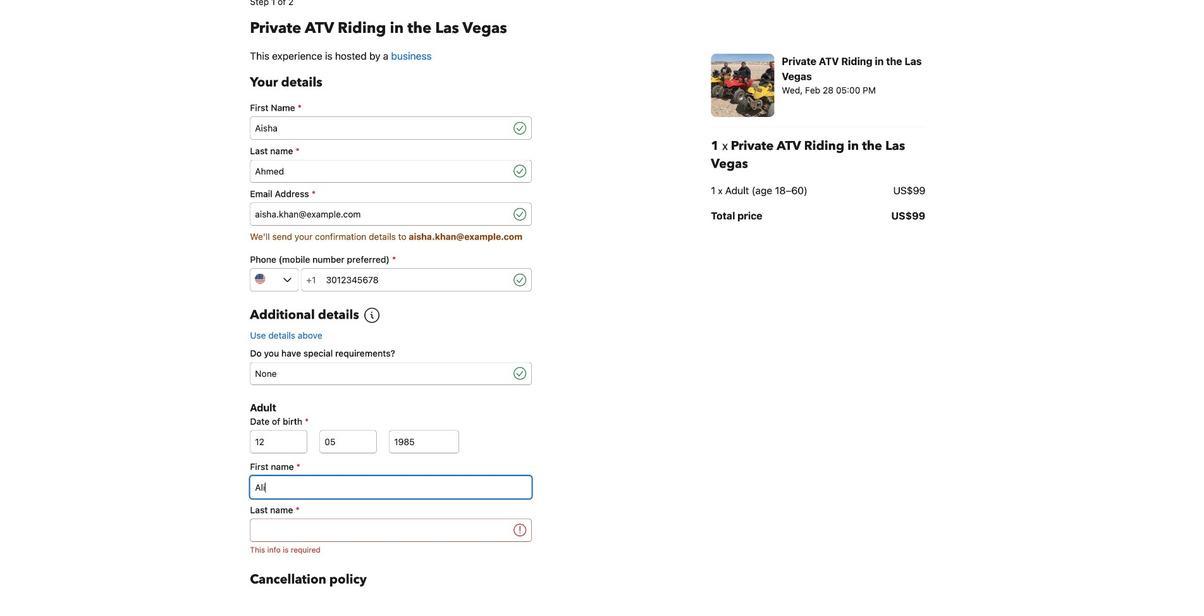 Task type: vqa. For each thing, say whether or not it's contained in the screenshot.
YYYY field
yes



Task type: describe. For each thing, give the bounding box(es) containing it.
dd field
[[250, 431, 307, 453]]



Task type: locate. For each thing, give the bounding box(es) containing it.
None field
[[250, 117, 511, 140], [250, 160, 511, 183], [250, 362, 511, 385], [250, 476, 532, 499], [250, 519, 511, 542], [250, 117, 511, 140], [250, 160, 511, 183], [250, 362, 511, 385], [250, 476, 532, 499], [250, 519, 511, 542]]

alert
[[250, 544, 532, 556]]

mm field
[[320, 431, 377, 453]]

YYYY field
[[389, 431, 459, 453]]

None email field
[[250, 203, 511, 226]]

Phone (mobile number preferred) telephone field
[[321, 269, 511, 291]]



